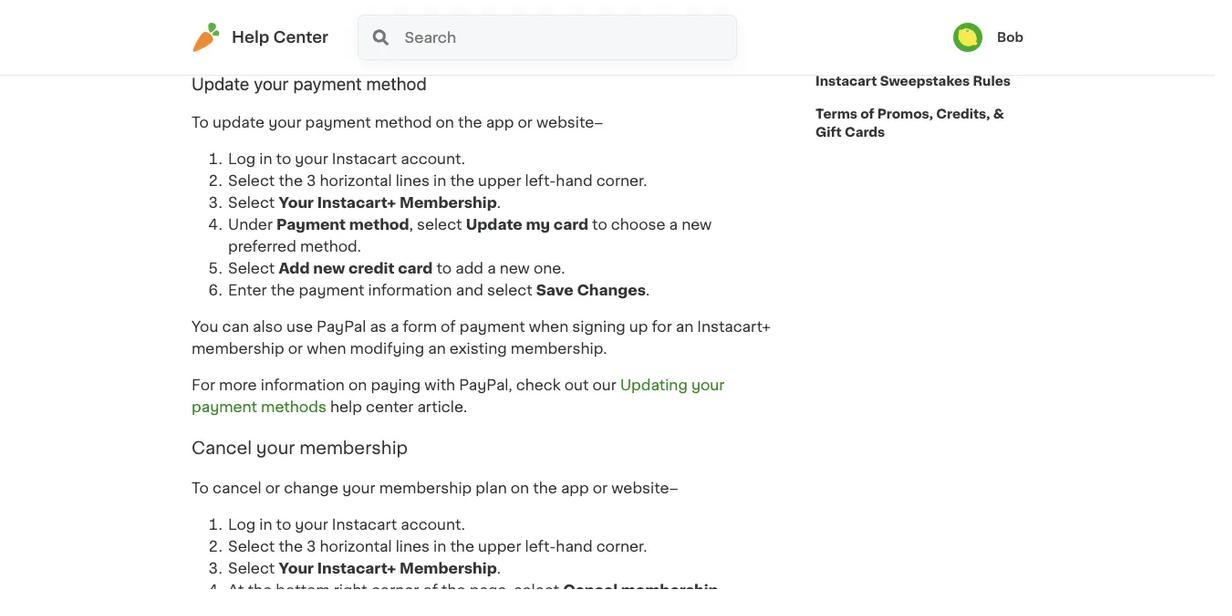 Task type: vqa. For each thing, say whether or not it's contained in the screenshot.
third $ from the right
no



Task type: locate. For each thing, give the bounding box(es) containing it.
when up membership. at the left bottom
[[529, 320, 569, 334]]

profile and account settings
[[816, 42, 1009, 55]]

annual left plan.
[[228, 16, 278, 30]]

lines up the "under payment method , select update my card"
[[396, 174, 430, 188]]

0 horizontal spatial when
[[307, 341, 346, 356]]

instacart+
[[317, 195, 396, 210], [698, 320, 771, 334], [317, 562, 396, 577]]

payment up existing at the left
[[460, 320, 526, 334]]

0 horizontal spatial card
[[398, 261, 433, 276]]

0 horizontal spatial plan
[[383, 38, 417, 52]]

0 vertical spatial update
[[192, 73, 250, 94]]

select
[[417, 217, 462, 232], [487, 283, 533, 298]]

annual
[[228, 16, 278, 30], [439, 38, 493, 52]]

log in to your instacart account. select the 3 horizontal lines in the upper left-hand corner. select your instacart+ membership . up the "under payment method , select update my card"
[[228, 152, 648, 210]]

can right you
[[450, 0, 477, 9]]

1 vertical spatial lines
[[396, 540, 430, 555]]

1 vertical spatial 3
[[307, 540, 316, 555]]

method
[[366, 73, 427, 94], [375, 115, 432, 130], [349, 217, 410, 232]]

select
[[265, 38, 312, 52], [228, 174, 275, 188], [228, 195, 275, 210], [228, 261, 275, 276], [228, 540, 275, 555], [228, 562, 275, 577]]

membership inside 'you can also use paypal as a form of payment when signing up for an instacart+ membership or when modifying an existing membership.'
[[192, 341, 284, 356]]

log down update
[[228, 152, 256, 166]]

1 your from the top
[[279, 195, 314, 210]]

0 vertical spatial card
[[554, 217, 589, 232]]

update
[[213, 115, 265, 130]]

1 vertical spatial of
[[441, 320, 456, 334]]

1 log from the top
[[228, 152, 256, 166]]

0 vertical spatial annual
[[228, 16, 278, 30]]

account. down to cancel or change your membership plan on the app or website–
[[401, 518, 465, 533]]

0 vertical spatial corner.
[[597, 174, 648, 188]]

1 vertical spatial information
[[261, 378, 345, 393]]

modifying
[[350, 341, 425, 356]]

0 horizontal spatial of
[[441, 320, 456, 334]]

2 vertical spatial on
[[511, 482, 530, 496]]

sweepstakes
[[881, 75, 970, 88]]

0 horizontal spatial can
[[222, 320, 249, 334]]

app
[[486, 115, 514, 130], [561, 482, 589, 496]]

membership up to choose a new preferred method.
[[400, 195, 497, 210]]

0 horizontal spatial monthly
[[315, 38, 380, 52]]

2 vertical spatial method
[[349, 217, 410, 232]]

1 upper from the top
[[478, 174, 522, 188]]

0 vertical spatial instacart+
[[317, 195, 396, 210]]

of inside 'you can also use paypal as a form of payment when signing up for an instacart+ membership or when modifying an existing membership.'
[[441, 320, 456, 334]]

on
[[436, 115, 454, 130], [349, 378, 367, 393], [511, 482, 530, 496]]

account.
[[401, 152, 465, 166], [401, 518, 465, 533]]

0 vertical spatial plan
[[576, 0, 607, 9]]

to cancel or change your membership plan on the app or website–
[[192, 482, 679, 496]]

1 vertical spatial on
[[349, 378, 367, 393]]

the inside select add new credit card to add a new one. enter the payment information and select save changes .
[[271, 283, 295, 298]]

and down how to use ebt snap link
[[864, 42, 889, 55]]

plan inside , you can change your plan to a monthly or annual plan. select monthly plan or annual plan
[[576, 0, 607, 9]]

log in to your instacart account. select the 3 horizontal lines in the upper left-hand corner. select your instacart+ membership . down to cancel or change your membership plan on the app or website–
[[228, 518, 648, 577]]

to left add
[[437, 261, 452, 276]]

0 vertical spatial account.
[[401, 152, 465, 166]]

user avatar image
[[954, 23, 983, 52]]

1 vertical spatial to
[[192, 482, 209, 496]]

center
[[273, 30, 329, 45]]

a right add
[[488, 261, 496, 276]]

0 vertical spatial horizontal
[[320, 174, 392, 188]]

upper down to cancel or change your membership plan on the app or website–
[[478, 540, 522, 555]]

information inside select add new credit card to add a new one. enter the payment information and select save changes .
[[368, 283, 452, 298]]

lines down to cancel or change your membership plan on the app or website–
[[396, 540, 430, 555]]

plan
[[383, 38, 417, 52], [496, 38, 530, 52]]

log down cancel in the left bottom of the page
[[228, 518, 256, 533]]

2 horizontal spatial new
[[682, 217, 712, 232]]

0 vertical spatial select
[[417, 217, 462, 232]]

1 vertical spatial can
[[222, 320, 249, 334]]

0 vertical spatial log in to your instacart account. select the 3 horizontal lines in the upper left-hand corner. select your instacart+ membership .
[[228, 152, 648, 210]]

card right credit
[[398, 261, 433, 276]]

log
[[228, 152, 256, 166], [228, 518, 256, 533]]

information up form
[[368, 283, 452, 298]]

2 left- from the top
[[525, 540, 556, 555]]

1 vertical spatial app
[[561, 482, 589, 496]]

1 horizontal spatial can
[[450, 0, 477, 9]]

can inside 'you can also use paypal as a form of payment when signing up for an instacart+ membership or when modifying an existing membership.'
[[222, 320, 249, 334]]

credit
[[349, 261, 395, 276]]

in down cancel in the left bottom of the page
[[260, 518, 272, 533]]

0 vertical spatial membership
[[192, 341, 284, 356]]

under
[[228, 217, 273, 232]]

0 vertical spatial monthly
[[642, 0, 703, 9]]

save
[[536, 283, 574, 298]]

change for can
[[480, 0, 535, 9]]

of up "cards" at top
[[861, 108, 875, 120]]

1 horizontal spatial information
[[368, 283, 452, 298]]

1 vertical spatial use
[[287, 320, 313, 334]]

0 vertical spatial log
[[228, 152, 256, 166]]

use left "ebt"
[[866, 9, 891, 22]]

1 horizontal spatial plan
[[576, 0, 607, 9]]

1 horizontal spatial of
[[861, 108, 875, 120]]

hand
[[556, 174, 593, 188], [556, 540, 593, 555]]

of right form
[[441, 320, 456, 334]]

can inside , you can change your plan to a monthly or annual plan. select monthly plan or annual plan
[[450, 0, 477, 9]]

when
[[529, 320, 569, 334], [307, 341, 346, 356]]

1 horizontal spatial select
[[487, 283, 533, 298]]

information
[[368, 283, 452, 298], [261, 378, 345, 393]]

2 vertical spatial instacart
[[332, 518, 397, 533]]

1 lines from the top
[[396, 174, 430, 188]]

more
[[219, 378, 257, 393]]

1 horizontal spatial update
[[466, 217, 523, 232]]

instacart sweepstakes rules link
[[816, 65, 1011, 98]]

article.
[[417, 400, 467, 415]]

the
[[458, 115, 482, 130], [279, 174, 303, 188], [450, 174, 475, 188], [271, 283, 295, 298], [533, 482, 558, 496], [279, 540, 303, 555], [450, 540, 475, 555]]

0 horizontal spatial plan
[[476, 482, 507, 496]]

how to use ebt snap link
[[816, 0, 961, 32]]

payment
[[293, 73, 362, 94], [305, 115, 371, 130], [299, 283, 365, 298], [460, 320, 526, 334], [192, 400, 257, 415]]

.
[[497, 195, 501, 210], [646, 283, 650, 298], [497, 562, 501, 577]]

1 vertical spatial corner.
[[597, 540, 648, 555]]

and down add
[[456, 283, 484, 298]]

,
[[411, 0, 415, 9], [410, 217, 413, 232]]

in down update
[[260, 152, 272, 166]]

1 vertical spatial left-
[[525, 540, 556, 555]]

payment up paypal
[[299, 283, 365, 298]]

0 vertical spatial an
[[676, 320, 694, 334]]

0 vertical spatial change
[[480, 0, 535, 9]]

0 vertical spatial 3
[[307, 174, 316, 188]]

account. down to update your payment method on the app or website–
[[401, 152, 465, 166]]

annual down you
[[439, 38, 493, 52]]

1 horizontal spatial change
[[480, 0, 535, 9]]

corner.
[[597, 174, 648, 188], [597, 540, 648, 555]]

an
[[676, 320, 694, 334], [428, 341, 446, 356]]

0 vertical spatial can
[[450, 0, 477, 9]]

2 vertical spatial membership
[[379, 482, 472, 496]]

1 horizontal spatial plan
[[496, 38, 530, 52]]

use
[[866, 9, 891, 22], [287, 320, 313, 334]]

0 vertical spatial on
[[436, 115, 454, 130]]

with
[[425, 378, 456, 393]]

payment down 'center'
[[293, 73, 362, 94]]

to left choose on the right of the page
[[592, 217, 608, 232]]

2 horizontal from the top
[[320, 540, 392, 555]]

a right choose on the right of the page
[[670, 217, 678, 232]]

2 log from the top
[[228, 518, 256, 533]]

membership down article.
[[379, 482, 472, 496]]

a inside 'you can also use paypal as a form of payment when signing up for an instacart+ membership or when modifying an existing membership.'
[[391, 320, 399, 334]]

0 vertical spatial hand
[[556, 174, 593, 188]]

to right how
[[849, 9, 863, 22]]

cancel your membership
[[192, 439, 408, 456]]

update left my
[[466, 217, 523, 232]]

select inside , you can change your plan to a monthly or annual plan. select monthly plan or annual plan
[[265, 38, 312, 52]]

instacart down to update your payment method on the app or website–
[[332, 152, 397, 166]]

to for to update your payment method on the app or website–
[[192, 115, 209, 130]]

updating
[[621, 378, 688, 393]]

an right for
[[676, 320, 694, 334]]

0 horizontal spatial website–
[[537, 115, 604, 130]]

change for or
[[284, 482, 339, 496]]

settings
[[952, 42, 1009, 55]]

you
[[418, 0, 446, 9]]

instacart down to cancel or change your membership plan on the app or website–
[[332, 518, 397, 533]]

0 vertical spatial of
[[861, 108, 875, 120]]

1 vertical spatial log in to your instacart account. select the 3 horizontal lines in the upper left-hand corner. select your instacart+ membership .
[[228, 518, 648, 577]]

help
[[232, 30, 269, 45]]

2 plan from the left
[[496, 38, 530, 52]]

paypal
[[317, 320, 366, 334]]

0 vertical spatial use
[[866, 9, 891, 22]]

card
[[554, 217, 589, 232], [398, 261, 433, 276]]

to left update
[[192, 115, 209, 130]]

select up add
[[417, 217, 462, 232]]

1 vertical spatial account.
[[401, 518, 465, 533]]

1 to from the top
[[192, 115, 209, 130]]

0 vertical spatial your
[[279, 195, 314, 210]]

use right also on the left
[[287, 320, 313, 334]]

1 horizontal spatial use
[[866, 9, 891, 22]]

cancel
[[213, 482, 262, 496]]

1 vertical spatial membership
[[400, 562, 497, 577]]

a
[[630, 0, 638, 9], [670, 217, 678, 232], [488, 261, 496, 276], [391, 320, 399, 334]]

2 corner. from the top
[[597, 540, 648, 555]]

1 vertical spatial your
[[279, 562, 314, 577]]

a right as
[[391, 320, 399, 334]]

your
[[279, 195, 314, 210], [279, 562, 314, 577]]

, inside , you can change your plan to a monthly or annual plan. select monthly plan or annual plan
[[411, 0, 415, 9]]

1 left- from the top
[[525, 174, 556, 188]]

credits,
[[937, 108, 991, 120]]

1 horizontal spatial app
[[561, 482, 589, 496]]

1 vertical spatial instacart+
[[698, 320, 771, 334]]

when down paypal
[[307, 341, 346, 356]]

1 vertical spatial select
[[487, 283, 533, 298]]

0 vertical spatial membership
[[400, 195, 497, 210]]

change up search search field at top
[[480, 0, 535, 9]]

to
[[192, 115, 209, 130], [192, 482, 209, 496]]

2 hand from the top
[[556, 540, 593, 555]]

0 vertical spatial to
[[192, 115, 209, 130]]

membership down to cancel or change your membership plan on the app or website–
[[400, 562, 497, 577]]

of
[[861, 108, 875, 120], [441, 320, 456, 334]]

card right my
[[554, 217, 589, 232]]

0 horizontal spatial an
[[428, 341, 446, 356]]

membership down help
[[300, 439, 408, 456]]

1 horizontal from the top
[[320, 174, 392, 188]]

ebt
[[894, 9, 920, 22]]

1 vertical spatial annual
[[439, 38, 493, 52]]

0 horizontal spatial annual
[[228, 16, 278, 30]]

card inside select add new credit card to add a new one. enter the payment information and select save changes .
[[398, 261, 433, 276]]

to inside select add new credit card to add a new one. enter the payment information and select save changes .
[[437, 261, 452, 276]]

1 vertical spatial upper
[[478, 540, 522, 555]]

update
[[192, 73, 250, 94], [466, 217, 523, 232]]

information up methods
[[261, 378, 345, 393]]

instacart down profile
[[816, 75, 878, 88]]

a up search search field at top
[[630, 0, 638, 9]]

1 vertical spatial website–
[[612, 482, 679, 496]]

horizontal
[[320, 174, 392, 188], [320, 540, 392, 555]]

to up search search field at top
[[611, 0, 626, 9]]

gift
[[816, 126, 842, 139]]

0 vertical spatial app
[[486, 115, 514, 130]]

, left you
[[411, 0, 415, 9]]

new down the method.
[[313, 261, 345, 276]]

1 horizontal spatial annual
[[439, 38, 493, 52]]

1 vertical spatial hand
[[556, 540, 593, 555]]

select add new credit card to add a new one. enter the payment information and select save changes .
[[228, 261, 650, 298]]

1 vertical spatial change
[[284, 482, 339, 496]]

. inside select add new credit card to add a new one. enter the payment information and select save changes .
[[646, 283, 650, 298]]

, up select add new credit card to add a new one. enter the payment information and select save changes .
[[410, 217, 413, 232]]

form
[[403, 320, 437, 334]]

an down form
[[428, 341, 446, 356]]

upper up to choose a new preferred method.
[[478, 174, 522, 188]]

0 horizontal spatial change
[[284, 482, 339, 496]]

0 horizontal spatial use
[[287, 320, 313, 334]]

0 horizontal spatial on
[[349, 378, 367, 393]]

payment down more
[[192, 400, 257, 415]]

cancel
[[192, 439, 252, 456]]

1 horizontal spatial website–
[[612, 482, 679, 496]]

log in to your instacart account. select the 3 horizontal lines in the upper left-hand corner. select your instacart+ membership .
[[228, 152, 648, 210], [228, 518, 648, 577]]

new right choose on the right of the page
[[682, 217, 712, 232]]

can right 'you'
[[222, 320, 249, 334]]

and
[[864, 42, 889, 55], [456, 283, 484, 298]]

change inside , you can change your plan to a monthly or annual plan. select monthly plan or annual plan
[[480, 0, 535, 9]]

2 to from the top
[[192, 482, 209, 496]]

monthly
[[642, 0, 703, 9], [315, 38, 380, 52]]

updating your payment methods link
[[192, 378, 725, 415]]

change down cancel your membership on the left bottom
[[284, 482, 339, 496]]

to
[[611, 0, 626, 9], [849, 9, 863, 22], [276, 152, 291, 166], [592, 217, 608, 232], [437, 261, 452, 276], [276, 518, 291, 533]]

0 vertical spatial lines
[[396, 174, 430, 188]]

select left save
[[487, 283, 533, 298]]

2 log in to your instacart account. select the 3 horizontal lines in the upper left-hand corner. select your instacart+ membership . from the top
[[228, 518, 648, 577]]

update up update
[[192, 73, 250, 94]]

promos,
[[878, 108, 934, 120]]

website–
[[537, 115, 604, 130], [612, 482, 679, 496]]

to left cancel in the left bottom of the page
[[192, 482, 209, 496]]

membership up more
[[192, 341, 284, 356]]

1 vertical spatial card
[[398, 261, 433, 276]]

1 vertical spatial and
[[456, 283, 484, 298]]

select inside select add new credit card to add a new one. enter the payment information and select save changes .
[[487, 283, 533, 298]]

instacart
[[816, 75, 878, 88], [332, 152, 397, 166], [332, 518, 397, 533]]

or inside 'you can also use paypal as a form of payment when signing up for an instacart+ membership or when modifying an existing membership.'
[[288, 341, 303, 356]]

how to use ebt snap
[[816, 9, 961, 22]]

account
[[892, 42, 949, 55]]

left-
[[525, 174, 556, 188], [525, 540, 556, 555]]

select inside select add new credit card to add a new one. enter the payment information and select save changes .
[[228, 261, 275, 276]]

1 vertical spatial update
[[466, 217, 523, 232]]

lines
[[396, 174, 430, 188], [396, 540, 430, 555]]

2 3 from the top
[[307, 540, 316, 555]]

payment inside 'you can also use paypal as a form of payment when signing up for an instacart+ membership or when modifying an existing membership.'
[[460, 320, 526, 334]]

new left one.
[[500, 261, 530, 276]]

in up the "under payment method , select update my card"
[[434, 174, 447, 188]]

1 horizontal spatial card
[[554, 217, 589, 232]]

&
[[994, 108, 1005, 120]]

1 horizontal spatial monthly
[[642, 0, 703, 9]]



Task type: describe. For each thing, give the bounding box(es) containing it.
1 vertical spatial when
[[307, 341, 346, 356]]

1 horizontal spatial an
[[676, 320, 694, 334]]

2 vertical spatial .
[[497, 562, 501, 577]]

profile
[[816, 42, 861, 55]]

a inside to choose a new preferred method.
[[670, 217, 678, 232]]

add
[[279, 261, 310, 276]]

how
[[816, 9, 846, 22]]

method.
[[300, 239, 361, 254]]

up
[[630, 320, 648, 334]]

help center link
[[192, 23, 329, 52]]

1 horizontal spatial on
[[436, 115, 454, 130]]

to up payment
[[276, 152, 291, 166]]

instacart+ inside 'you can also use paypal as a form of payment when signing up for an instacart+ membership or when modifying an existing membership.'
[[698, 320, 771, 334]]

choose
[[611, 217, 666, 232]]

payment
[[277, 217, 346, 232]]

terms of promos, credits, & gift cards
[[816, 108, 1005, 139]]

1 3 from the top
[[307, 174, 316, 188]]

1 horizontal spatial new
[[500, 261, 530, 276]]

0 vertical spatial method
[[366, 73, 427, 94]]

changes
[[577, 283, 646, 298]]

terms
[[816, 108, 858, 120]]

your inside updating your payment methods
[[692, 378, 725, 393]]

of inside terms of promos, credits, & gift cards
[[861, 108, 875, 120]]

payment inside updating your payment methods
[[192, 400, 257, 415]]

under payment method , select update my card
[[228, 217, 589, 232]]

for
[[192, 378, 215, 393]]

update your payment method
[[192, 73, 427, 94]]

0 horizontal spatial update
[[192, 73, 250, 94]]

also
[[253, 320, 283, 334]]

profile and account settings link
[[816, 32, 1009, 65]]

1 account. from the top
[[401, 152, 465, 166]]

1 vertical spatial monthly
[[315, 38, 380, 52]]

payment inside select add new credit card to add a new one. enter the payment information and select save changes .
[[299, 283, 365, 298]]

a inside select add new credit card to add a new one. enter the payment information and select save changes .
[[488, 261, 496, 276]]

help center
[[232, 30, 329, 45]]

updating your payment methods
[[192, 378, 725, 415]]

2 horizontal spatial on
[[511, 482, 530, 496]]

, you can change your plan to a monthly or annual plan. select monthly plan or annual plan
[[228, 0, 721, 52]]

instacart sweepstakes rules
[[816, 75, 1011, 88]]

help center article.
[[327, 400, 467, 415]]

out
[[565, 378, 589, 393]]

add
[[456, 261, 484, 276]]

for more information on paying with paypal, check out our
[[192, 378, 621, 393]]

signing
[[573, 320, 626, 334]]

paying
[[371, 378, 421, 393]]

1 vertical spatial an
[[428, 341, 446, 356]]

cards
[[845, 126, 886, 139]]

instacart image
[[192, 23, 221, 52]]

1 log in to your instacart account. select the 3 horizontal lines in the upper left-hand corner. select your instacart+ membership . from the top
[[228, 152, 648, 210]]

2 lines from the top
[[396, 540, 430, 555]]

terms of promos, credits, & gift cards link
[[816, 98, 1024, 149]]

1 vertical spatial instacart
[[332, 152, 397, 166]]

0 horizontal spatial app
[[486, 115, 514, 130]]

preferred
[[228, 239, 296, 254]]

check
[[516, 378, 561, 393]]

center
[[366, 400, 414, 415]]

1 vertical spatial method
[[375, 115, 432, 130]]

existing
[[450, 341, 507, 356]]

1 vertical spatial plan
[[476, 482, 507, 496]]

0 vertical spatial .
[[497, 195, 501, 210]]

rules
[[973, 75, 1011, 88]]

1 vertical spatial membership
[[300, 439, 408, 456]]

payment down update your payment method
[[305, 115, 371, 130]]

help
[[330, 400, 362, 415]]

one.
[[534, 261, 565, 276]]

2 account. from the top
[[401, 518, 465, 533]]

and inside select add new credit card to add a new one. enter the payment information and select save changes .
[[456, 283, 484, 298]]

to inside to choose a new preferred method.
[[592, 217, 608, 232]]

plan.
[[282, 16, 317, 30]]

to down cancel your membership on the left bottom
[[276, 518, 291, 533]]

bob link
[[954, 23, 1024, 52]]

2 your from the top
[[279, 562, 314, 577]]

snap
[[923, 9, 961, 22]]

1 corner. from the top
[[597, 174, 648, 188]]

for
[[652, 320, 672, 334]]

new inside to choose a new preferred method.
[[682, 217, 712, 232]]

bob
[[998, 31, 1024, 44]]

to update your payment method on the app or website–
[[192, 115, 604, 130]]

1 plan from the left
[[383, 38, 417, 52]]

1 vertical spatial ,
[[410, 217, 413, 232]]

Search search field
[[403, 16, 737, 59]]

2 vertical spatial instacart+
[[317, 562, 396, 577]]

0 horizontal spatial select
[[417, 217, 462, 232]]

our
[[593, 378, 617, 393]]

2 upper from the top
[[478, 540, 522, 555]]

methods
[[261, 400, 327, 415]]

use inside 'you can also use paypal as a form of payment when signing up for an instacart+ membership or when modifying an existing membership.'
[[287, 320, 313, 334]]

1 hand from the top
[[556, 174, 593, 188]]

as
[[370, 320, 387, 334]]

0 vertical spatial instacart
[[816, 75, 878, 88]]

1 horizontal spatial when
[[529, 320, 569, 334]]

you can also use paypal as a form of payment when signing up for an instacart+ membership or when modifying an existing membership.
[[192, 320, 771, 356]]

in down to cancel or change your membership plan on the app or website–
[[434, 540, 447, 555]]

1 horizontal spatial and
[[864, 42, 889, 55]]

you
[[192, 320, 219, 334]]

your inside , you can change your plan to a monthly or annual plan. select monthly plan or annual plan
[[539, 0, 572, 9]]

to inside , you can change your plan to a monthly or annual plan. select monthly plan or annual plan
[[611, 0, 626, 9]]

0 horizontal spatial new
[[313, 261, 345, 276]]

to for to cancel or change your membership plan on the app or website–
[[192, 482, 209, 496]]

0 vertical spatial website–
[[537, 115, 604, 130]]

to choose a new preferred method.
[[228, 217, 712, 254]]

paypal,
[[459, 378, 513, 393]]

my
[[526, 217, 550, 232]]

membership.
[[511, 341, 607, 356]]

a inside , you can change your plan to a monthly or annual plan. select monthly plan or annual plan
[[630, 0, 638, 9]]

enter
[[228, 283, 267, 298]]

0 horizontal spatial information
[[261, 378, 345, 393]]



